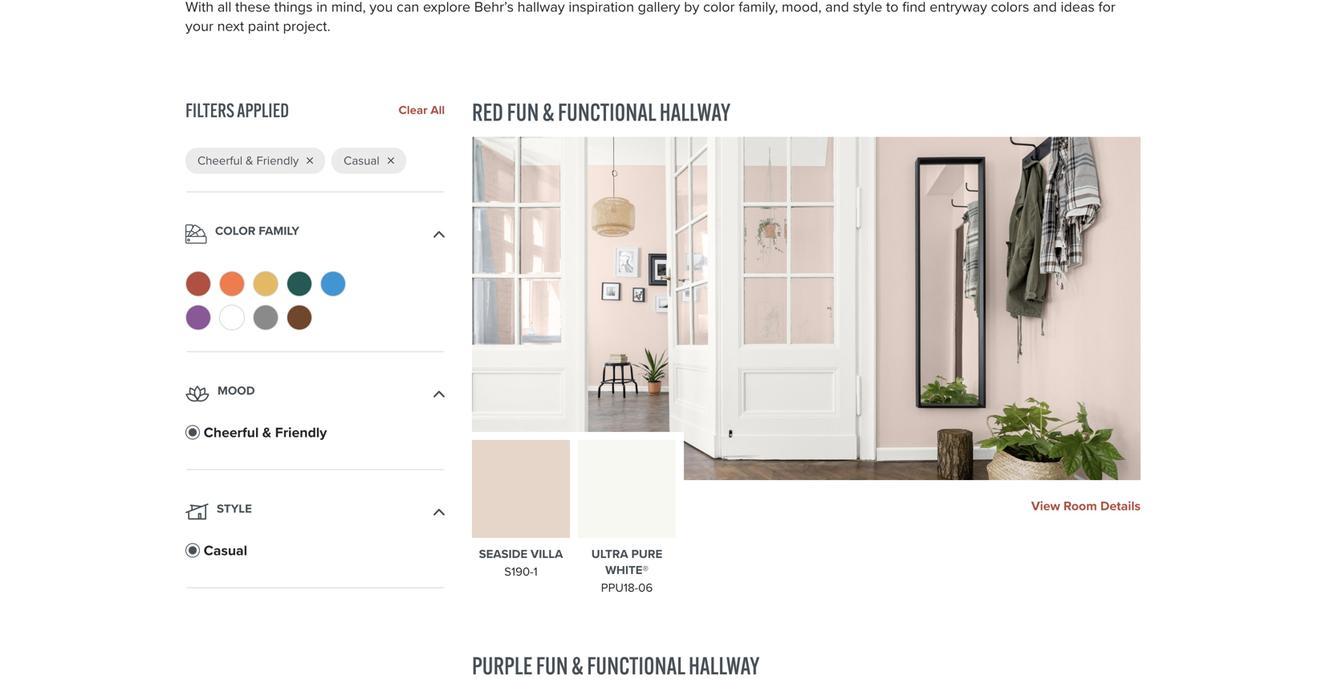 Task type: vqa. For each thing, say whether or not it's contained in the screenshot.
the top Cheerful
yes



Task type: describe. For each thing, give the bounding box(es) containing it.
view room details
[[1032, 496, 1141, 516]]

casual inside button
[[204, 540, 247, 561]]

1 horizontal spatial casual
[[344, 152, 380, 169]]

red
[[472, 97, 504, 127]]

seaside villa s190-1
[[479, 545, 563, 581]]

caret image inside color family button
[[185, 224, 207, 243]]

0 vertical spatial cheerful
[[198, 152, 243, 169]]

0 vertical spatial friendly
[[257, 152, 299, 169]]

style button
[[185, 499, 445, 525]]

friendly inside button
[[275, 422, 327, 443]]

white®
[[606, 561, 649, 579]]

fun
[[507, 97, 539, 127]]

0 vertical spatial cheerful & friendly
[[198, 152, 299, 169]]

applied
[[237, 98, 289, 122]]

color family button
[[185, 221, 445, 247]]

ultra
[[592, 545, 628, 563]]

cheerful inside button
[[204, 422, 259, 443]]

casual button
[[185, 540, 362, 566]]

s190-
[[504, 563, 534, 581]]

pure
[[632, 545, 663, 563]]

view
[[1032, 496, 1061, 516]]

red casual cheerful & friendly hallway image
[[472, 137, 1141, 480]]

close x image for casual
[[388, 157, 394, 164]]

ultra pure white® ppu18-06
[[592, 545, 663, 597]]

1
[[534, 563, 538, 581]]

cheerful & friendly button
[[185, 422, 362, 448]]

caret image inside style button
[[185, 503, 209, 520]]

color
[[215, 222, 256, 239]]

06
[[638, 579, 653, 597]]

red fun & functional hallway
[[472, 97, 731, 127]]

caret image inside color family button
[[434, 230, 445, 237]]

ppu18-
[[601, 579, 638, 597]]

mood
[[218, 382, 255, 399]]

& inside button
[[262, 422, 272, 443]]

all
[[431, 101, 445, 119]]



Task type: locate. For each thing, give the bounding box(es) containing it.
0 vertical spatial caret image
[[185, 224, 207, 243]]

room
[[1064, 496, 1097, 516]]

cheerful & friendly inside button
[[204, 422, 327, 443]]

mood button
[[185, 381, 445, 406]]

hallway
[[660, 97, 731, 127]]

filters applied
[[185, 98, 289, 122]]

cheerful & friendly
[[198, 152, 299, 169], [204, 422, 327, 443]]

2 vertical spatial &
[[262, 422, 272, 443]]

close x image up color family button
[[307, 157, 313, 164]]

& down mood button
[[262, 422, 272, 443]]

color family
[[215, 222, 299, 239]]

& down filters applied
[[246, 152, 253, 169]]

& right fun in the top left of the page
[[543, 97, 554, 127]]

1 horizontal spatial &
[[262, 422, 272, 443]]

functional
[[558, 97, 656, 127]]

style
[[217, 500, 252, 517]]

clear all
[[399, 101, 445, 119]]

0 vertical spatial &
[[543, 97, 554, 127]]

1 vertical spatial cheerful
[[204, 422, 259, 443]]

1 vertical spatial friendly
[[275, 422, 327, 443]]

caret image
[[185, 224, 207, 243], [434, 508, 445, 515]]

cheerful & friendly down mood on the left bottom of page
[[204, 422, 327, 443]]

cheerful down mood on the left bottom of page
[[204, 422, 259, 443]]

1 vertical spatial caret image
[[434, 508, 445, 515]]

cheerful
[[198, 152, 243, 169], [204, 422, 259, 443]]

close x image
[[307, 157, 313, 164], [388, 157, 394, 164]]

0 horizontal spatial &
[[246, 152, 253, 169]]

close x image down clear all button
[[388, 157, 394, 164]]

cheerful & friendly down filters applied
[[198, 152, 299, 169]]

1 vertical spatial casual
[[204, 540, 247, 561]]

family
[[259, 222, 299, 239]]

seaside
[[479, 545, 528, 563]]

view room details link
[[1032, 496, 1141, 516]]

caret image inside style button
[[434, 508, 445, 515]]

friendly down mood button
[[275, 422, 327, 443]]

1 horizontal spatial close x image
[[388, 157, 394, 164]]

villa
[[531, 545, 563, 563]]

2 horizontal spatial &
[[543, 97, 554, 127]]

0 horizontal spatial casual
[[204, 540, 247, 561]]

caret image
[[434, 230, 445, 237], [185, 385, 210, 402], [434, 390, 445, 397], [185, 503, 209, 520]]

0 vertical spatial casual
[[344, 152, 380, 169]]

0 horizontal spatial close x image
[[307, 157, 313, 164]]

0 horizontal spatial caret image
[[185, 224, 207, 243]]

friendly down applied
[[257, 152, 299, 169]]

&
[[543, 97, 554, 127], [246, 152, 253, 169], [262, 422, 272, 443]]

1 close x image from the left
[[307, 157, 313, 164]]

2 close x image from the left
[[388, 157, 394, 164]]

1 horizontal spatial caret image
[[434, 508, 445, 515]]

clear
[[399, 101, 428, 119]]

cheerful down filters
[[198, 152, 243, 169]]

1 vertical spatial cheerful & friendly
[[204, 422, 327, 443]]

friendly
[[257, 152, 299, 169], [275, 422, 327, 443]]

clear all button
[[391, 101, 445, 119]]

details
[[1101, 496, 1141, 516]]

1 vertical spatial &
[[246, 152, 253, 169]]

casual
[[344, 152, 380, 169], [204, 540, 247, 561]]

close x image for cheerful & friendly
[[307, 157, 313, 164]]

filters
[[185, 98, 234, 122]]



